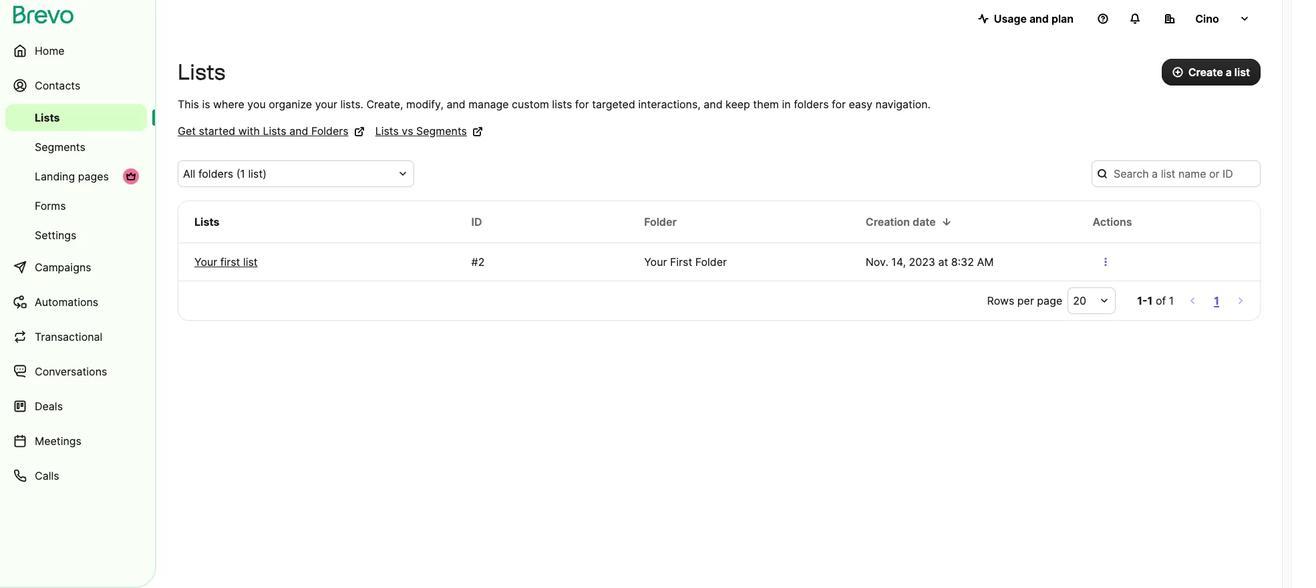 Task type: describe. For each thing, give the bounding box(es) containing it.
2 for from the left
[[832, 98, 846, 111]]

1 vertical spatial segments
[[35, 140, 85, 154]]

settings
[[35, 229, 76, 242]]

usage and plan
[[994, 12, 1074, 25]]

is
[[202, 98, 210, 111]]

lists
[[552, 98, 572, 111]]

#
[[472, 255, 478, 269]]

cino button
[[1154, 5, 1261, 32]]

campaigns link
[[5, 251, 147, 283]]

your first folder
[[644, 255, 727, 269]]

a
[[1226, 66, 1232, 79]]

2 1 from the left
[[1170, 294, 1175, 307]]

lists vs segments link
[[375, 123, 483, 139]]

settings link
[[5, 222, 147, 249]]

conversations
[[35, 365, 107, 378]]

1 for from the left
[[575, 98, 589, 111]]

create
[[1189, 66, 1224, 79]]

navigation.
[[876, 98, 931, 111]]

2023
[[909, 255, 936, 269]]

1 inside button
[[1215, 294, 1220, 307]]

cino
[[1196, 12, 1220, 25]]

meetings link
[[5, 425, 147, 457]]

your first list link
[[195, 254, 440, 270]]

1-
[[1138, 294, 1148, 307]]

create a list button
[[1162, 59, 1261, 86]]

folders inside popup button
[[198, 167, 233, 180]]

organize
[[269, 98, 312, 111]]

creation date
[[866, 215, 936, 229]]

your
[[315, 98, 338, 111]]

and inside usage and plan button
[[1030, 12, 1049, 25]]

1-1 of 1
[[1138, 294, 1175, 307]]

them
[[754, 98, 779, 111]]

8:32
[[952, 255, 975, 269]]

contacts
[[35, 79, 80, 92]]

automations link
[[5, 286, 147, 318]]

your first list
[[195, 255, 258, 269]]

your for your first list
[[195, 255, 217, 269]]

custom
[[512, 98, 549, 111]]

contacts link
[[5, 70, 147, 102]]

usage and plan button
[[968, 5, 1085, 32]]

nov. 14, 2023 at 8:32 am
[[866, 255, 994, 269]]

list for your first list
[[243, 255, 258, 269]]

get started with lists and folders
[[178, 124, 349, 138]]

first
[[670, 255, 693, 269]]

landing pages
[[35, 170, 109, 183]]

rows per page
[[988, 294, 1063, 307]]

usage
[[994, 12, 1027, 25]]

this
[[178, 98, 199, 111]]

all folders (1 list)
[[183, 167, 267, 180]]

easy
[[849, 98, 873, 111]]

first
[[220, 255, 240, 269]]

20 button
[[1068, 287, 1116, 314]]

id
[[472, 215, 482, 229]]

transactional link
[[5, 321, 147, 353]]

all
[[183, 167, 195, 180]]

and inside get started with lists and folders link
[[290, 124, 308, 138]]

lists vs segments
[[375, 124, 467, 138]]

am
[[978, 255, 994, 269]]

get started with lists and folders link
[[178, 123, 365, 139]]

list for create a list
[[1235, 66, 1251, 79]]

actions
[[1093, 215, 1133, 229]]

home
[[35, 44, 65, 57]]

vs
[[402, 124, 413, 138]]

calls
[[35, 469, 59, 483]]

date
[[913, 215, 936, 229]]

forms
[[35, 199, 66, 213]]

rows
[[988, 294, 1015, 307]]

landing
[[35, 170, 75, 183]]



Task type: locate. For each thing, give the bounding box(es) containing it.
3 1 from the left
[[1215, 294, 1220, 307]]

0 horizontal spatial folders
[[198, 167, 233, 180]]

targeted
[[592, 98, 636, 111]]

left___rvooi image
[[126, 171, 136, 182]]

2
[[478, 255, 485, 269]]

1 horizontal spatial list
[[1235, 66, 1251, 79]]

1 vertical spatial folders
[[198, 167, 233, 180]]

1 horizontal spatial 1
[[1170, 294, 1175, 307]]

1 button
[[1212, 291, 1223, 310]]

deals
[[35, 400, 63, 413]]

at
[[939, 255, 949, 269]]

0 horizontal spatial segments
[[35, 140, 85, 154]]

(1
[[236, 167, 245, 180]]

your
[[195, 255, 217, 269], [644, 255, 667, 269]]

0 horizontal spatial folder
[[644, 215, 677, 229]]

create a list
[[1189, 66, 1251, 79]]

0 vertical spatial folders
[[794, 98, 829, 111]]

lists.
[[341, 98, 364, 111]]

your inside your first list link
[[195, 255, 217, 269]]

where
[[213, 98, 245, 111]]

automations
[[35, 295, 98, 309]]

you
[[248, 98, 266, 111]]

and
[[1030, 12, 1049, 25], [447, 98, 466, 111], [704, 98, 723, 111], [290, 124, 308, 138]]

folder up the 'first'
[[644, 215, 677, 229]]

plan
[[1052, 12, 1074, 25]]

folders
[[311, 124, 349, 138]]

list)
[[248, 167, 267, 180]]

and down organize
[[290, 124, 308, 138]]

home link
[[5, 35, 147, 67]]

segments
[[416, 124, 467, 138], [35, 140, 85, 154]]

lists down contacts at the left top of page
[[35, 111, 60, 124]]

lists up your first list
[[195, 215, 220, 229]]

segments link
[[5, 134, 147, 160]]

1 horizontal spatial for
[[832, 98, 846, 111]]

None field
[[183, 166, 393, 182]]

campaigns
[[35, 261, 91, 274]]

and right modify,
[[447, 98, 466, 111]]

folder right the 'first'
[[696, 255, 727, 269]]

get
[[178, 124, 196, 138]]

per
[[1018, 294, 1035, 307]]

0 horizontal spatial list
[[243, 255, 258, 269]]

modify,
[[406, 98, 444, 111]]

2 your from the left
[[644, 255, 667, 269]]

pages
[[78, 170, 109, 183]]

1 1 from the left
[[1148, 294, 1153, 307]]

transactional
[[35, 330, 103, 344]]

folders
[[794, 98, 829, 111], [198, 167, 233, 180]]

started
[[199, 124, 235, 138]]

segments down modify,
[[416, 124, 467, 138]]

1 vertical spatial list
[[243, 255, 258, 269]]

1 horizontal spatial folders
[[794, 98, 829, 111]]

2 horizontal spatial 1
[[1215, 294, 1220, 307]]

interactions,
[[639, 98, 701, 111]]

for left easy
[[832, 98, 846, 111]]

list
[[1235, 66, 1251, 79], [243, 255, 258, 269]]

with
[[238, 124, 260, 138]]

lists right 'with'
[[263, 124, 287, 138]]

0 vertical spatial list
[[1235, 66, 1251, 79]]

forms link
[[5, 193, 147, 219]]

list inside button
[[1235, 66, 1251, 79]]

folders left (1
[[198, 167, 233, 180]]

folder
[[644, 215, 677, 229], [696, 255, 727, 269]]

1 horizontal spatial folder
[[696, 255, 727, 269]]

lists up is
[[178, 59, 226, 85]]

your for your first folder
[[644, 255, 667, 269]]

1 your from the left
[[195, 255, 217, 269]]

Search a list name or ID search field
[[1092, 160, 1261, 187]]

none field inside all folders (1 list) popup button
[[183, 166, 393, 182]]

14,
[[892, 255, 906, 269]]

list right a
[[1235, 66, 1251, 79]]

0 horizontal spatial 1
[[1148, 294, 1153, 307]]

calls link
[[5, 460, 147, 492]]

create,
[[367, 98, 403, 111]]

for
[[575, 98, 589, 111], [832, 98, 846, 111]]

nov.
[[866, 255, 889, 269]]

segments up landing
[[35, 140, 85, 154]]

for right lists
[[575, 98, 589, 111]]

your left the first
[[195, 255, 217, 269]]

meetings
[[35, 434, 82, 448]]

1 horizontal spatial segments
[[416, 124, 467, 138]]

deals link
[[5, 390, 147, 422]]

lists left vs
[[375, 124, 399, 138]]

0 horizontal spatial your
[[195, 255, 217, 269]]

your left the 'first'
[[644, 255, 667, 269]]

page
[[1038, 294, 1063, 307]]

conversations link
[[5, 356, 147, 388]]

0 vertical spatial folder
[[644, 215, 677, 229]]

this is where you organize your lists. create, modify, and manage custom lists for targeted interactions, and keep them in folders for easy navigation.
[[178, 98, 931, 111]]

0 vertical spatial segments
[[416, 124, 467, 138]]

landing pages link
[[5, 163, 147, 190]]

keep
[[726, 98, 751, 111]]

lists
[[178, 59, 226, 85], [35, 111, 60, 124], [263, 124, 287, 138], [375, 124, 399, 138], [195, 215, 220, 229]]

manage
[[469, 98, 509, 111]]

# 2
[[472, 255, 485, 269]]

and left keep
[[704, 98, 723, 111]]

in
[[782, 98, 791, 111]]

and left 'plan'
[[1030, 12, 1049, 25]]

creation
[[866, 215, 910, 229]]

1 vertical spatial folder
[[696, 255, 727, 269]]

of
[[1156, 294, 1167, 307]]

0 horizontal spatial for
[[575, 98, 589, 111]]

list right the first
[[243, 255, 258, 269]]

folders right in
[[794, 98, 829, 111]]

all folders (1 list) button
[[178, 160, 414, 187]]

dialog
[[1283, 0, 1293, 588], [1283, 0, 1293, 588]]

20
[[1074, 294, 1087, 307]]

1 horizontal spatial your
[[644, 255, 667, 269]]

lists link
[[5, 104, 147, 131]]



Task type: vqa. For each thing, say whether or not it's contained in the screenshot.
push
no



